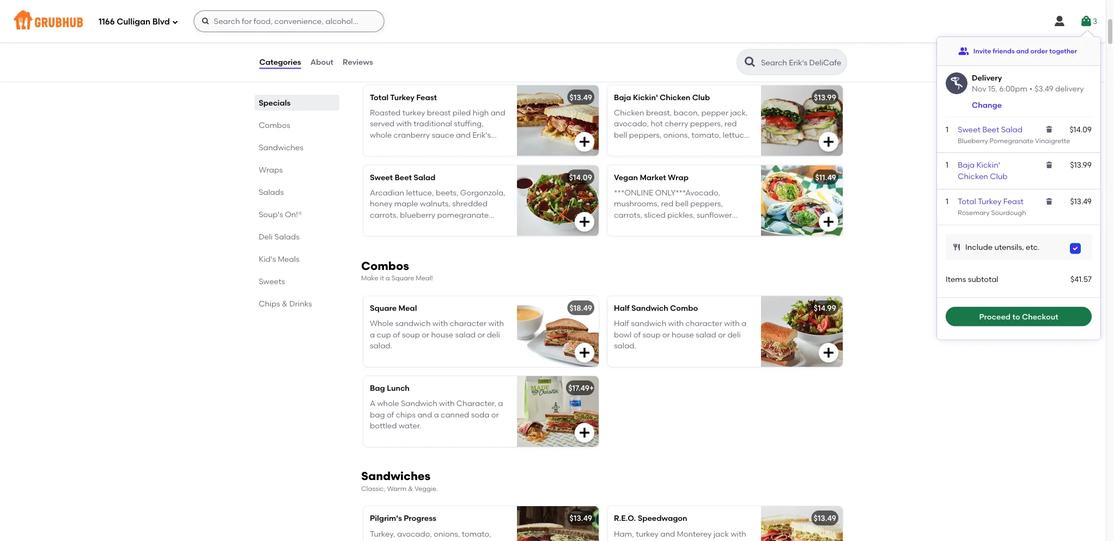 Task type: locate. For each thing, give the bounding box(es) containing it.
1 horizontal spatial $13.99
[[1070, 161, 1092, 170]]

combos up it
[[361, 259, 409, 273]]

turkey up traditional
[[402, 108, 425, 117]]

turkey down the r.e.o. speedwagon
[[636, 530, 659, 539]]

salad. inside half sandwich with character with a bowl of soup or house salad or deli salad.
[[614, 341, 636, 350]]

1 horizontal spatial sweet beet salad
[[958, 125, 1023, 134]]

sandwich up chips at the left
[[401, 399, 437, 408]]

chicken up bacon,
[[660, 93, 691, 102]]

baja kickin' chicken club up breast,
[[614, 93, 710, 102]]

secret up sourdough
[[370, 141, 394, 150]]

turkey inside the roasted turkey breast piled high and served with traditional stuffing, whole cranberry sauce and erik's secret goo on sliced rosemary sourdough bread.  810 cal.
[[402, 108, 425, 117]]

0 vertical spatial &
[[282, 299, 288, 308]]

rosemary
[[448, 141, 483, 150]]

r.e.o. speedwagon image
[[761, 507, 843, 542]]

character inside half sandwich with character with a bowl of soup or house salad or deli salad.
[[686, 319, 722, 328]]

1 horizontal spatial clover
[[673, 541, 696, 542]]

svg image inside 3 button
[[1080, 15, 1093, 28]]

beets,
[[436, 188, 459, 197]]

chips & drinks tab
[[259, 298, 335, 309]]

0 vertical spatial tomato,
[[692, 130, 721, 139]]

0 horizontal spatial beet
[[395, 173, 412, 182]]

baja kickin' chicken club down "blueberry"
[[958, 161, 1008, 181]]

on up warm.
[[689, 141, 698, 150]]

0 horizontal spatial chicken
[[614, 108, 644, 117]]

total turkey feast up roasted
[[370, 93, 437, 102]]

club up total turkey feast link at the top right of the page
[[990, 172, 1008, 181]]

1 left total turkey feast link at the top right of the page
[[946, 197, 949, 206]]

1 vertical spatial square
[[370, 304, 397, 313]]

0 vertical spatial secret
[[370, 141, 394, 150]]

1 horizontal spatial sandwich
[[631, 319, 667, 328]]

specials inside specials for a limited time only.
[[361, 48, 410, 62]]

soup's
[[259, 210, 283, 219]]

specials up limited
[[361, 48, 410, 62]]

1 horizontal spatial salad
[[696, 330, 716, 339]]

onions,
[[664, 130, 690, 139], [434, 530, 460, 539], [614, 541, 640, 542]]

soup
[[402, 330, 420, 339], [643, 330, 661, 339]]

sandwich left combo
[[632, 304, 668, 313]]

sprouts
[[394, 541, 421, 542], [698, 541, 725, 542]]

of for cup
[[393, 330, 400, 339]]

feast up the sourdough
[[1004, 197, 1024, 206]]

2 half from the top
[[614, 319, 629, 328]]

turkey
[[390, 93, 415, 102], [978, 197, 1002, 206]]

sandwiches up warm
[[361, 470, 431, 484]]

1 horizontal spatial turkey
[[978, 197, 1002, 206]]

with inside a whole sandwich with character, a bag of chips and a canned soda or bottled water.
[[439, 399, 455, 408]]

0 vertical spatial whole
[[370, 130, 392, 139]]

2 soup from the left
[[643, 330, 661, 339]]

0 vertical spatial square
[[392, 274, 414, 282]]

feast
[[416, 93, 437, 102], [1004, 197, 1024, 206]]

baja down "blueberry"
[[958, 161, 975, 170]]

& right warm
[[408, 485, 413, 493]]

0 horizontal spatial specials
[[259, 98, 291, 107]]

total up roasted
[[370, 93, 389, 102]]

sprouts down jack
[[698, 541, 725, 542]]

with
[[396, 119, 412, 128], [433, 319, 448, 328], [488, 319, 504, 328], [668, 319, 684, 328], [724, 319, 740, 328], [439, 399, 455, 408], [731, 530, 746, 539]]

and up water.
[[417, 410, 432, 420]]

erik's
[[473, 130, 491, 139]]

sandwich inside the whole sandwich with character with a cup of soup or house salad or deli salad.
[[395, 319, 431, 328]]

arcadian lettuce, beets, gorgonzola, honey maple walnuts, shredded carrots, blueberry pomegranate vinaigrette.  560 cal.
[[370, 188, 505, 231]]

0 vertical spatial turkey
[[402, 108, 425, 117]]

1 salad from the left
[[455, 330, 476, 339]]

1 horizontal spatial total
[[958, 197, 976, 206]]

whole inside a whole sandwich with character, a bag of chips and a canned soda or bottled water.
[[377, 399, 399, 408]]

whole up bag
[[377, 399, 399, 408]]

2 deli from the left
[[728, 330, 741, 339]]

0 vertical spatial club
[[692, 93, 710, 102]]

character
[[450, 319, 487, 328], [686, 319, 722, 328]]

on
[[413, 141, 423, 150], [689, 141, 698, 150]]

0 vertical spatial total
[[370, 93, 389, 102]]

1 vertical spatial cal.
[[429, 221, 443, 231]]

clover down turkey,
[[370, 541, 392, 542]]

of inside the whole sandwich with character with a cup of soup or house salad or deli salad.
[[393, 330, 400, 339]]

svg image
[[1080, 15, 1093, 28], [172, 19, 179, 25], [1045, 125, 1054, 134], [578, 135, 591, 148], [1045, 197, 1054, 206], [1072, 245, 1079, 252], [822, 346, 835, 360], [578, 427, 591, 440]]

sandwich inside a whole sandwich with character, a bag of chips and a canned soda or bottled water.
[[401, 399, 437, 408]]

proceed to checkout
[[979, 312, 1059, 321]]

3 button
[[1080, 11, 1097, 31]]

red
[[725, 119, 737, 128]]

0 horizontal spatial on
[[413, 141, 423, 150]]

2 clover from the left
[[673, 541, 696, 542]]

$13.49 for roasted turkey breast piled high and served with traditional stuffing, whole cranberry sauce and erik's secret goo on sliced rosemary sourdough bread.  810 cal.
[[570, 93, 592, 102]]

0 horizontal spatial combos
[[259, 120, 290, 130]]

sandwich for sandwich
[[631, 319, 667, 328]]

character,
[[457, 399, 496, 408]]

salads right deli
[[275, 232, 300, 241]]

6:00pm
[[999, 84, 1028, 93]]

0 vertical spatial salad
[[1001, 125, 1023, 134]]

soup inside half sandwich with character with a bowl of soup or house salad or deli salad.
[[643, 330, 661, 339]]

0 horizontal spatial house
[[431, 330, 453, 339]]

salad for half sandwich combo
[[696, 330, 716, 339]]

2 house from the left
[[672, 330, 694, 339]]

0 horizontal spatial soup
[[402, 330, 420, 339]]

1 vertical spatial $14.09
[[569, 173, 592, 182]]

beet
[[983, 125, 999, 134], [395, 173, 412, 182]]

deli inside half sandwich with character with a bowl of soup or house salad or deli salad.
[[728, 330, 741, 339]]

1 vertical spatial onions,
[[434, 530, 460, 539]]

bag
[[370, 384, 385, 393]]

salad up pomegranate
[[1001, 125, 1023, 134]]

1 horizontal spatial sandwich
[[632, 304, 668, 313]]

1 horizontal spatial kickin'
[[977, 161, 1000, 170]]

deli
[[259, 232, 273, 241]]

0 horizontal spatial avocado,
[[397, 530, 432, 539]]

1 soup from the left
[[402, 330, 420, 339]]

subtotal
[[968, 275, 999, 284]]

1 on from the left
[[413, 141, 423, 150]]

Search Erik's DeliCafe search field
[[760, 57, 843, 68]]

pepper
[[702, 108, 729, 117]]

0 horizontal spatial deli
[[487, 330, 500, 339]]

2 on from the left
[[689, 141, 698, 150]]

on up bread.
[[413, 141, 423, 150]]

$14.09 up 'vinaigrette'
[[1070, 125, 1092, 134]]

1 horizontal spatial secret
[[460, 541, 484, 542]]

810
[[438, 152, 450, 162]]

0 horizontal spatial character
[[450, 319, 487, 328]]

beet up the "arcadian"
[[395, 173, 412, 182]]

0 vertical spatial total turkey feast
[[370, 93, 437, 102]]

0 vertical spatial cal.
[[451, 152, 465, 162]]

combos tab
[[259, 119, 335, 131]]

on inside the roasted turkey breast piled high and served with traditional stuffing, whole cranberry sauce and erik's secret goo on sliced rosemary sourdough bread.  810 cal.
[[413, 141, 423, 150]]

2 1 from the top
[[946, 161, 949, 170]]

0 horizontal spatial peppers,
[[629, 130, 662, 139]]

1 vertical spatial sweet beet salad
[[370, 173, 436, 182]]

house for meal
[[431, 330, 453, 339]]

cal. inside arcadian lettuce, beets, gorgonzola, honey maple walnuts, shredded carrots, blueberry pomegranate vinaigrette.  560 cal.
[[429, 221, 443, 231]]

rosemary sourdough
[[958, 209, 1026, 217]]

etc.
[[1026, 243, 1040, 252]]

of right bowl
[[634, 330, 641, 339]]

1 vertical spatial sweet
[[370, 173, 393, 182]]

character for square meal
[[450, 319, 487, 328]]

combos inside the combos tab
[[259, 120, 290, 130]]

bag lunch image
[[517, 376, 599, 447]]

1 vertical spatial secret
[[460, 541, 484, 542]]

salad inside half sandwich with character with a bowl of soup or house salad or deli salad.
[[696, 330, 716, 339]]

1 vertical spatial tomato,
[[462, 530, 491, 539]]

change button
[[972, 99, 1002, 110]]

soup inside the whole sandwich with character with a cup of soup or house salad or deli salad.
[[402, 330, 420, 339]]

wraps
[[259, 165, 283, 174]]

combos inside combos make it a square meal!
[[361, 259, 409, 273]]

chips
[[259, 299, 280, 308]]

sandwich down meal
[[395, 319, 431, 328]]

chicken up total turkey feast link at the top right of the page
[[958, 172, 988, 181]]

onions, inside chicken breast, bacon, pepper jack, avocado, hot cherry peppers, red bell peppers, onions, tomato, lettuce and jalapeno ranch on a peppered onion roll. served warm.
[[664, 130, 690, 139]]

sweet beet salad up "blueberry"
[[958, 125, 1023, 134]]

0 vertical spatial 1
[[946, 125, 949, 134]]

to
[[1013, 312, 1020, 321]]

about button
[[310, 43, 334, 82]]

1 horizontal spatial deli
[[728, 330, 741, 339]]

onions, up "erik's"
[[434, 530, 460, 539]]

square right it
[[392, 274, 414, 282]]

salad. for bowl
[[614, 341, 636, 350]]

warm
[[387, 485, 407, 493]]

soup down meal
[[402, 330, 420, 339]]

salad
[[455, 330, 476, 339], [696, 330, 716, 339]]

salad. inside the whole sandwich with character with a cup of soup or house salad or deli salad.
[[370, 341, 392, 350]]

0 vertical spatial sweet beet salad
[[958, 125, 1023, 134]]

chips
[[396, 410, 416, 420]]

half sandwich with character with a bowl of soup or house salad or deli salad.
[[614, 319, 747, 350]]

sandwiches inside sandwiches classic, warm & veggie.
[[361, 470, 431, 484]]

canned
[[441, 410, 469, 420]]

1 horizontal spatial turkey
[[636, 530, 659, 539]]

3 1 from the top
[[946, 197, 949, 206]]

2 salad. from the left
[[614, 341, 636, 350]]

sandwich down half sandwich combo
[[631, 319, 667, 328]]

bag
[[370, 410, 385, 420]]

square inside combos make it a square meal!
[[392, 274, 414, 282]]

square
[[392, 274, 414, 282], [370, 304, 397, 313]]

1 sandwich from the left
[[395, 319, 431, 328]]

2 vertical spatial tomato,
[[642, 541, 672, 542]]

include utensils, etc.
[[966, 243, 1040, 252]]

sweet beet salad up the "arcadian"
[[370, 173, 436, 182]]

0 vertical spatial avocado,
[[614, 119, 649, 128]]

1 vertical spatial whole
[[377, 399, 399, 408]]

square meal image
[[517, 296, 599, 367]]

onions, down cherry
[[664, 130, 690, 139]]

avocado, up the bell
[[614, 119, 649, 128]]

walnuts,
[[420, 199, 451, 208]]

reviews button
[[342, 43, 374, 82]]

character inside the whole sandwich with character with a cup of soup or house salad or deli salad.
[[450, 319, 487, 328]]

combos
[[259, 120, 290, 130], [361, 259, 409, 273]]

carrots,
[[370, 210, 398, 220]]

1 clover from the left
[[370, 541, 392, 542]]

1 horizontal spatial $14.09
[[1070, 125, 1092, 134]]

0 horizontal spatial salad.
[[370, 341, 392, 350]]

bag lunch
[[370, 384, 410, 393]]

soup for bowl
[[643, 330, 661, 339]]

turkey, avocado, onions, tomato, clover sprouts and erik's secret goo
[[370, 530, 505, 542]]

secret right "erik's"
[[460, 541, 484, 542]]

and down the bell
[[614, 141, 629, 150]]

2 horizontal spatial chicken
[[958, 172, 988, 181]]

and inside a whole sandwich with character, a bag of chips and a canned soda or bottled water.
[[417, 410, 432, 420]]

of right cup
[[393, 330, 400, 339]]

a inside half sandwich with character with a bowl of soup or house salad or deli salad.
[[742, 319, 747, 328]]

specials tab
[[259, 97, 335, 108]]

peppers, up jalapeno
[[629, 130, 662, 139]]

1 horizontal spatial tomato,
[[642, 541, 672, 542]]

kickin'
[[633, 93, 658, 102], [977, 161, 1000, 170]]

half
[[614, 304, 630, 313], [614, 319, 629, 328]]

1 for total
[[946, 197, 949, 206]]

and left "erik's"
[[423, 541, 438, 542]]

specials for a limited time only.
[[361, 48, 432, 71]]

peppers, down 'pepper'
[[690, 119, 723, 128]]

whole down served
[[370, 130, 392, 139]]

svg image
[[1053, 15, 1066, 28], [201, 17, 210, 26], [822, 135, 835, 148], [1045, 161, 1054, 170], [578, 215, 591, 229], [822, 215, 835, 229], [952, 243, 961, 252], [578, 346, 591, 360]]

$14.09
[[1070, 125, 1092, 134], [569, 173, 592, 182]]

2 character from the left
[[686, 319, 722, 328]]

cal. inside the roasted turkey breast piled high and served with traditional stuffing, whole cranberry sauce and erik's secret goo on sliced rosemary sourdough bread.  810 cal.
[[451, 152, 465, 162]]

turkey up roasted
[[390, 93, 415, 102]]

house for sandwich
[[672, 330, 694, 339]]

1 for baja
[[946, 161, 949, 170]]

0 horizontal spatial $14.09
[[569, 173, 592, 182]]

kid's
[[259, 254, 276, 264]]

salad. down cup
[[370, 341, 392, 350]]

1 horizontal spatial on
[[689, 141, 698, 150]]

sweets tab
[[259, 276, 335, 287]]

and down speedwagon
[[661, 530, 675, 539]]

cal. down rosemary
[[451, 152, 465, 162]]

1 horizontal spatial combos
[[361, 259, 409, 273]]

0 horizontal spatial salad
[[455, 330, 476, 339]]

sweet up the "arcadian"
[[370, 173, 393, 182]]

turkey
[[402, 108, 425, 117], [636, 530, 659, 539]]

bacon,
[[674, 108, 700, 117]]

clover down monterey
[[673, 541, 696, 542]]

square up whole at the bottom left of page
[[370, 304, 397, 313]]

1 horizontal spatial avocado,
[[614, 119, 649, 128]]

1 horizontal spatial sprouts
[[698, 541, 725, 542]]

1 deli from the left
[[487, 330, 500, 339]]

1 half from the top
[[614, 304, 630, 313]]

0 horizontal spatial club
[[692, 93, 710, 102]]

chicken up the bell
[[614, 108, 644, 117]]

a inside specials for a limited time only.
[[373, 63, 377, 71]]

club up 'pepper'
[[692, 93, 710, 102]]

0 vertical spatial peppers,
[[690, 119, 723, 128]]

tooltip
[[937, 31, 1101, 340]]

0 vertical spatial specials
[[361, 48, 410, 62]]

2 sandwich from the left
[[631, 319, 667, 328]]

salad for square meal
[[455, 330, 476, 339]]

1 vertical spatial combos
[[361, 259, 409, 273]]

shredded
[[452, 199, 488, 208]]

specials inside tab
[[259, 98, 291, 107]]

sprouts inside turkey, avocado, onions, tomato, clover sprouts and erik's secret goo
[[394, 541, 421, 542]]

1 sprouts from the left
[[394, 541, 421, 542]]

avocado, inside chicken breast, bacon, pepper jack, avocado, hot cherry peppers, red bell peppers, onions, tomato, lettuce and jalapeno ranch on a peppered onion roll. served warm.
[[614, 119, 649, 128]]

turkey up rosemary sourdough
[[978, 197, 1002, 206]]

baja up the bell
[[614, 93, 631, 102]]

erik's
[[440, 541, 458, 542]]

meal!
[[416, 274, 433, 282]]

0 horizontal spatial sprouts
[[394, 541, 421, 542]]

0 vertical spatial feast
[[416, 93, 437, 102]]

0 horizontal spatial &
[[282, 299, 288, 308]]

sandwiches inside tab
[[259, 143, 303, 152]]

0 horizontal spatial salad
[[414, 173, 436, 182]]

1 horizontal spatial character
[[686, 319, 722, 328]]

$17.49 +
[[568, 384, 594, 393]]

1 vertical spatial &
[[408, 485, 413, 493]]

0 horizontal spatial turkey
[[402, 108, 425, 117]]

avocado, down 'progress'
[[397, 530, 432, 539]]

salad inside the whole sandwich with character with a cup of soup or house salad or deli salad.
[[455, 330, 476, 339]]

•
[[1030, 84, 1033, 93]]

salad.
[[370, 341, 392, 350], [614, 341, 636, 350]]

0 vertical spatial half
[[614, 304, 630, 313]]

0 vertical spatial $13.99
[[814, 93, 836, 102]]

1 vertical spatial total turkey feast
[[958, 197, 1024, 206]]

2 vertical spatial onions,
[[614, 541, 640, 542]]

0 horizontal spatial sandwich
[[401, 399, 437, 408]]

salads up soup's on the left of the page
[[259, 187, 284, 197]]

sprouts inside ham, turkey and monterey jack with onions, tomato, clover sprouts an
[[698, 541, 725, 542]]

sandwiches tab
[[259, 142, 335, 153]]

sandwiches up wraps
[[259, 143, 303, 152]]

cal. right 560
[[429, 221, 443, 231]]

& right chips
[[282, 299, 288, 308]]

half inside half sandwich with character with a bowl of soup or house salad or deli salad.
[[614, 319, 629, 328]]

kickin' down "blueberry"
[[977, 161, 1000, 170]]

half sandwich combo image
[[761, 296, 843, 367]]

a inside the whole sandwich with character with a cup of soup or house salad or deli salad.
[[370, 330, 375, 339]]

turkey inside ham, turkey and monterey jack with onions, tomato, clover sprouts an
[[636, 530, 659, 539]]

1 left the baja kickin' chicken club link
[[946, 161, 949, 170]]

of right bag
[[387, 410, 394, 420]]

1 horizontal spatial baja
[[958, 161, 975, 170]]

total turkey feast image
[[517, 85, 599, 156]]

2 sprouts from the left
[[698, 541, 725, 542]]

tomato, inside turkey, avocado, onions, tomato, clover sprouts and erik's secret goo
[[462, 530, 491, 539]]

served
[[651, 152, 677, 162]]

clover
[[370, 541, 392, 542], [673, 541, 696, 542]]

turkey for tomato,
[[636, 530, 659, 539]]

deli inside the whole sandwich with character with a cup of soup or house salad or deli salad.
[[487, 330, 500, 339]]

total turkey feast up rosemary sourdough
[[958, 197, 1024, 206]]

560
[[414, 221, 427, 231]]

onions, inside turkey, avocado, onions, tomato, clover sprouts and erik's secret goo
[[434, 530, 460, 539]]

0 vertical spatial $14.09
[[1070, 125, 1092, 134]]

1 vertical spatial sandwich
[[401, 399, 437, 408]]

1 horizontal spatial &
[[408, 485, 413, 493]]

checkout
[[1022, 312, 1059, 321]]

beet up "blueberry"
[[983, 125, 999, 134]]

0 vertical spatial combos
[[259, 120, 290, 130]]

house inside the whole sandwich with character with a cup of soup or house salad or deli salad.
[[431, 330, 453, 339]]

warm.
[[679, 152, 702, 162]]

salad. down bowl
[[614, 341, 636, 350]]

0 horizontal spatial clover
[[370, 541, 392, 542]]

1 1 from the top
[[946, 125, 949, 134]]

1 for sweet
[[946, 125, 949, 134]]

utensils,
[[995, 243, 1024, 252]]

1 vertical spatial club
[[990, 172, 1008, 181]]

with inside ham, turkey and monterey jack with onions, tomato, clover sprouts an
[[731, 530, 746, 539]]

$14.09 left vegan
[[569, 173, 592, 182]]

1 character from the left
[[450, 319, 487, 328]]

soup down half sandwich combo
[[643, 330, 661, 339]]

0 vertical spatial onions,
[[664, 130, 690, 139]]

0 horizontal spatial cal.
[[429, 221, 443, 231]]

club inside baja kickin' chicken club
[[990, 172, 1008, 181]]

2 salad from the left
[[696, 330, 716, 339]]

speedwagon
[[638, 514, 687, 523]]

of inside a whole sandwich with character, a bag of chips and a canned soda or bottled water.
[[387, 410, 394, 420]]

0 horizontal spatial $13.99
[[814, 93, 836, 102]]

sandwiches
[[259, 143, 303, 152], [361, 470, 431, 484]]

a inside chicken breast, bacon, pepper jack, avocado, hot cherry peppers, red bell peppers, onions, tomato, lettuce and jalapeno ranch on a peppered onion roll. served warm.
[[700, 141, 705, 150]]

delivery
[[972, 73, 1002, 82]]

salad. for cup
[[370, 341, 392, 350]]

2 horizontal spatial onions,
[[664, 130, 690, 139]]

feast up breast
[[416, 93, 437, 102]]

sweet up "blueberry"
[[958, 125, 981, 134]]

invite
[[974, 47, 991, 55]]

kickin' up breast,
[[633, 93, 658, 102]]

ham, turkey and monterey jack with onions, tomato, clover sprouts an
[[614, 530, 746, 542]]

of inside half sandwich with character with a bowl of soup or house salad or deli salad.
[[634, 330, 641, 339]]

combos down specials tab
[[259, 120, 290, 130]]

1 salad. from the left
[[370, 341, 392, 350]]

avocado, inside turkey, avocado, onions, tomato, clover sprouts and erik's secret goo
[[397, 530, 432, 539]]

goo
[[396, 141, 412, 150]]

roasted
[[370, 108, 401, 117]]

total up rosemary at top
[[958, 197, 976, 206]]

1 horizontal spatial chicken
[[660, 93, 691, 102]]

1
[[946, 125, 949, 134], [946, 161, 949, 170], [946, 197, 949, 206]]

peppers,
[[690, 119, 723, 128], [629, 130, 662, 139]]

chicken breast, bacon, pepper jack, avocado, hot cherry peppers, red bell peppers, onions, tomato, lettuce and jalapeno ranch on a peppered onion roll. served warm.
[[614, 108, 749, 162]]

1 vertical spatial specials
[[259, 98, 291, 107]]

onions, down ham,
[[614, 541, 640, 542]]

sprouts down pilgrim's progress
[[394, 541, 421, 542]]

1 left sweet beet salad link
[[946, 125, 949, 134]]

specials up the combos tab
[[259, 98, 291, 107]]

pilgrim's progress image
[[517, 507, 599, 542]]

delivery icon image
[[946, 72, 968, 94]]

ranch
[[665, 141, 687, 150]]

$11.49
[[815, 173, 836, 182]]

1 horizontal spatial sweet
[[958, 125, 981, 134]]

and left order
[[1016, 47, 1029, 55]]

r.e.o. speedwagon
[[614, 514, 687, 523]]

people icon image
[[958, 46, 969, 57]]

on inside chicken breast, bacon, pepper jack, avocado, hot cherry peppers, red bell peppers, onions, tomato, lettuce and jalapeno ranch on a peppered onion roll. served warm.
[[689, 141, 698, 150]]

proceed
[[979, 312, 1011, 321]]

0 horizontal spatial kickin'
[[633, 93, 658, 102]]

baja kickin' chicken club link
[[958, 161, 1008, 181]]

1 vertical spatial sandwiches
[[361, 470, 431, 484]]

1 horizontal spatial baja kickin' chicken club
[[958, 161, 1008, 181]]

1 vertical spatial feast
[[1004, 197, 1024, 206]]

1 house from the left
[[431, 330, 453, 339]]

salad up lettuce,
[[414, 173, 436, 182]]

sandwich inside half sandwich with character with a bowl of soup or house salad or deli salad.
[[631, 319, 667, 328]]

house inside half sandwich with character with a bowl of soup or house salad or deli salad.
[[672, 330, 694, 339]]



Task type: describe. For each thing, give the bounding box(es) containing it.
lunch
[[387, 384, 410, 393]]

combos make it a square meal!
[[361, 259, 433, 282]]

a whole sandwich with character, a bag of chips and a canned soda or bottled water.
[[370, 399, 503, 431]]

1 vertical spatial peppers,
[[629, 130, 662, 139]]

total turkey feast link
[[958, 197, 1024, 206]]

lettuce
[[723, 130, 749, 139]]

with inside the roasted turkey breast piled high and served with traditional stuffing, whole cranberry sauce and erik's secret goo on sliced rosemary sourdough bread.  810 cal.
[[396, 119, 412, 128]]

sandwiches classic, warm & veggie.
[[361, 470, 438, 493]]

soup for cup
[[402, 330, 420, 339]]

main navigation navigation
[[0, 0, 1106, 43]]

about
[[310, 57, 334, 67]]

cherry
[[665, 119, 688, 128]]

high
[[473, 108, 489, 117]]

rosemary
[[958, 209, 990, 217]]

a inside combos make it a square meal!
[[386, 274, 390, 282]]

salads tab
[[259, 186, 335, 198]]

and inside button
[[1016, 47, 1029, 55]]

+
[[590, 384, 594, 393]]

tomato, inside chicken breast, bacon, pepper jack, avocado, hot cherry peppers, red bell peppers, onions, tomato, lettuce and jalapeno ranch on a peppered onion roll. served warm.
[[692, 130, 721, 139]]

clover inside ham, turkey and monterey jack with onions, tomato, clover sprouts an
[[673, 541, 696, 542]]

deli for whole sandwich with character with a cup of soup or house salad or deli salad.
[[487, 330, 500, 339]]

& inside sandwiches classic, warm & veggie.
[[408, 485, 413, 493]]

character for half sandwich combo
[[686, 319, 722, 328]]

1 vertical spatial beet
[[395, 173, 412, 182]]

0 horizontal spatial baja kickin' chicken club
[[614, 93, 710, 102]]

jack
[[714, 530, 729, 539]]

pilgrim's progress
[[370, 514, 436, 523]]

$13.49 for turkey, avocado, onions, tomato, clover sprouts and erik's secret goo
[[570, 514, 592, 523]]

sandwich for meal
[[395, 319, 431, 328]]

blueberry
[[400, 210, 435, 220]]

invite friends and order together button
[[958, 41, 1077, 61]]

turkey for with
[[402, 108, 425, 117]]

whole
[[370, 319, 393, 328]]

wraps tab
[[259, 164, 335, 175]]

lettuce,
[[406, 188, 434, 197]]

$14.99
[[814, 304, 836, 313]]

breast
[[427, 108, 451, 117]]

only.
[[418, 63, 432, 71]]

stuffing,
[[454, 119, 484, 128]]

honey
[[370, 199, 393, 208]]

and up rosemary
[[456, 130, 471, 139]]

veggie.
[[415, 485, 438, 493]]

kid's meals
[[259, 254, 300, 264]]

sweet beet salad link
[[958, 125, 1023, 134]]

breast,
[[646, 108, 672, 117]]

sweet beet salad image
[[517, 165, 599, 236]]

peppered
[[707, 141, 743, 150]]

clover inside turkey, avocado, onions, tomato, clover sprouts and erik's secret goo
[[370, 541, 392, 542]]

combos for combos
[[259, 120, 290, 130]]

roasted turkey breast piled high and served with traditional stuffing, whole cranberry sauce and erik's secret goo on sliced rosemary sourdough bread.  810 cal.
[[370, 108, 505, 162]]

bowl
[[614, 330, 632, 339]]

of for bag
[[387, 410, 394, 420]]

0 horizontal spatial sweet
[[370, 173, 393, 182]]

of for bowl
[[634, 330, 641, 339]]

kid's meals tab
[[259, 253, 335, 265]]

chicken inside baja kickin' chicken club
[[958, 172, 988, 181]]

1 horizontal spatial beet
[[983, 125, 999, 134]]

onions, inside ham, turkey and monterey jack with onions, tomato, clover sprouts an
[[614, 541, 640, 542]]

wrap
[[668, 173, 689, 182]]

search icon image
[[744, 56, 757, 69]]

salad inside tooltip
[[1001, 125, 1023, 134]]

soup's on!® tab
[[259, 209, 335, 220]]

delivery
[[1055, 84, 1084, 93]]

$13.49 inside tooltip
[[1070, 197, 1092, 206]]

0 vertical spatial turkey
[[390, 93, 415, 102]]

sweets
[[259, 277, 285, 286]]

specials for specials for a limited time only.
[[361, 48, 410, 62]]

1 horizontal spatial feast
[[1004, 197, 1024, 206]]

and inside turkey, avocado, onions, tomato, clover sprouts and erik's secret goo
[[423, 541, 438, 542]]

vegan market wrap
[[614, 173, 689, 182]]

blvd
[[152, 17, 170, 27]]

make
[[361, 274, 378, 282]]

0 horizontal spatial total turkey feast
[[370, 93, 437, 102]]

$18.49
[[570, 304, 592, 313]]

secret inside the roasted turkey breast piled high and served with traditional stuffing, whole cranberry sauce and erik's secret goo on sliced rosemary sourdough bread.  810 cal.
[[370, 141, 394, 150]]

proceed to checkout button
[[946, 307, 1092, 327]]

soda
[[471, 410, 490, 420]]

hot
[[651, 119, 663, 128]]

baja kickin' chicken club image
[[761, 85, 843, 156]]

drinks
[[289, 299, 312, 308]]

Search for food, convenience, alcohol... search field
[[194, 10, 384, 32]]

vegan market wrap image
[[761, 165, 843, 236]]

chicken inside chicken breast, bacon, pepper jack, avocado, hot cherry peppers, red bell peppers, onions, tomato, lettuce and jalapeno ranch on a peppered onion roll. served warm.
[[614, 108, 644, 117]]

soup's on!®
[[259, 210, 302, 219]]

0 horizontal spatial total
[[370, 93, 389, 102]]

market
[[640, 173, 666, 182]]

jack,
[[730, 108, 748, 117]]

baja inside baja kickin' chicken club
[[958, 161, 975, 170]]

tomato, inside ham, turkey and monterey jack with onions, tomato, clover sprouts an
[[642, 541, 672, 542]]

friends
[[993, 47, 1015, 55]]

and inside chicken breast, bacon, pepper jack, avocado, hot cherry peppers, red bell peppers, onions, tomato, lettuce and jalapeno ranch on a peppered onion roll. served warm.
[[614, 141, 629, 150]]

and right high
[[491, 108, 505, 117]]

bottled
[[370, 421, 397, 431]]

water.
[[399, 421, 422, 431]]

include
[[966, 243, 993, 252]]

combo
[[670, 304, 698, 313]]

meals
[[278, 254, 300, 264]]

r.e.o.
[[614, 514, 636, 523]]

time
[[402, 63, 416, 71]]

$17.49
[[568, 384, 590, 393]]

cranberry
[[394, 130, 430, 139]]

delivery nov 15, 6:00pm • $3.49 delivery
[[972, 73, 1084, 93]]

kickin' inside baja kickin' chicken club
[[977, 161, 1000, 170]]

1 horizontal spatial total turkey feast
[[958, 197, 1024, 206]]

$13.49 for ham, turkey and monterey jack with onions, tomato, clover sprouts an
[[814, 514, 836, 523]]

0 horizontal spatial feast
[[416, 93, 437, 102]]

blueberry
[[958, 137, 988, 145]]

half for half sandwich with character with a bowl of soup or house salad or deli salad.
[[614, 319, 629, 328]]

& inside tab
[[282, 299, 288, 308]]

0 vertical spatial sandwich
[[632, 304, 668, 313]]

salads inside tab
[[259, 187, 284, 197]]

0 vertical spatial baja
[[614, 93, 631, 102]]

piled
[[453, 108, 471, 117]]

vinaigrette
[[1035, 137, 1070, 145]]

0 vertical spatial kickin'
[[633, 93, 658, 102]]

chips & drinks
[[259, 299, 312, 308]]

together
[[1050, 47, 1077, 55]]

sandwiches for sandwiches classic, warm & veggie.
[[361, 470, 431, 484]]

square meal
[[370, 304, 417, 313]]

on!®
[[285, 210, 302, 219]]

half sandwich combo
[[614, 304, 698, 313]]

half for half sandwich combo
[[614, 304, 630, 313]]

15,
[[988, 84, 998, 93]]

bell
[[614, 130, 627, 139]]

1 vertical spatial salad
[[414, 173, 436, 182]]

limited
[[379, 63, 400, 71]]

reviews
[[343, 57, 373, 67]]

0 horizontal spatial sweet beet salad
[[370, 173, 436, 182]]

$3.49
[[1035, 84, 1054, 93]]

and inside ham, turkey and monterey jack with onions, tomato, clover sprouts an
[[661, 530, 675, 539]]

it
[[380, 274, 384, 282]]

salads inside tab
[[275, 232, 300, 241]]

1 vertical spatial $13.99
[[1070, 161, 1092, 170]]

or inside a whole sandwich with character, a bag of chips and a canned soda or bottled water.
[[491, 410, 499, 420]]

deli for half sandwich with character with a bowl of soup or house salad or deli salad.
[[728, 330, 741, 339]]

whole inside the roasted turkey breast piled high and served with traditional stuffing, whole cranberry sauce and erik's secret goo on sliced rosemary sourdough bread.  810 cal.
[[370, 130, 392, 139]]

secret inside turkey, avocado, onions, tomato, clover sprouts and erik's secret goo
[[460, 541, 484, 542]]

change
[[972, 100, 1002, 109]]

tooltip containing delivery
[[937, 31, 1101, 340]]

1 vertical spatial baja kickin' chicken club
[[958, 161, 1008, 181]]

deli salads tab
[[259, 231, 335, 242]]

specials for specials
[[259, 98, 291, 107]]

3
[[1093, 17, 1097, 26]]

progress
[[404, 514, 436, 523]]

sourdough
[[370, 152, 410, 162]]

items subtotal
[[946, 275, 999, 284]]

combos for combos make it a square meal!
[[361, 259, 409, 273]]

1 horizontal spatial peppers,
[[690, 119, 723, 128]]

0 vertical spatial sweet
[[958, 125, 981, 134]]

order
[[1031, 47, 1048, 55]]

0 vertical spatial chicken
[[660, 93, 691, 102]]

a
[[370, 399, 375, 408]]

1 vertical spatial turkey
[[978, 197, 1002, 206]]

sandwiches for sandwiches
[[259, 143, 303, 152]]

vegan
[[614, 173, 638, 182]]

sliced
[[425, 141, 446, 150]]



Task type: vqa. For each thing, say whether or not it's contained in the screenshot.
the bottommost Specials
yes



